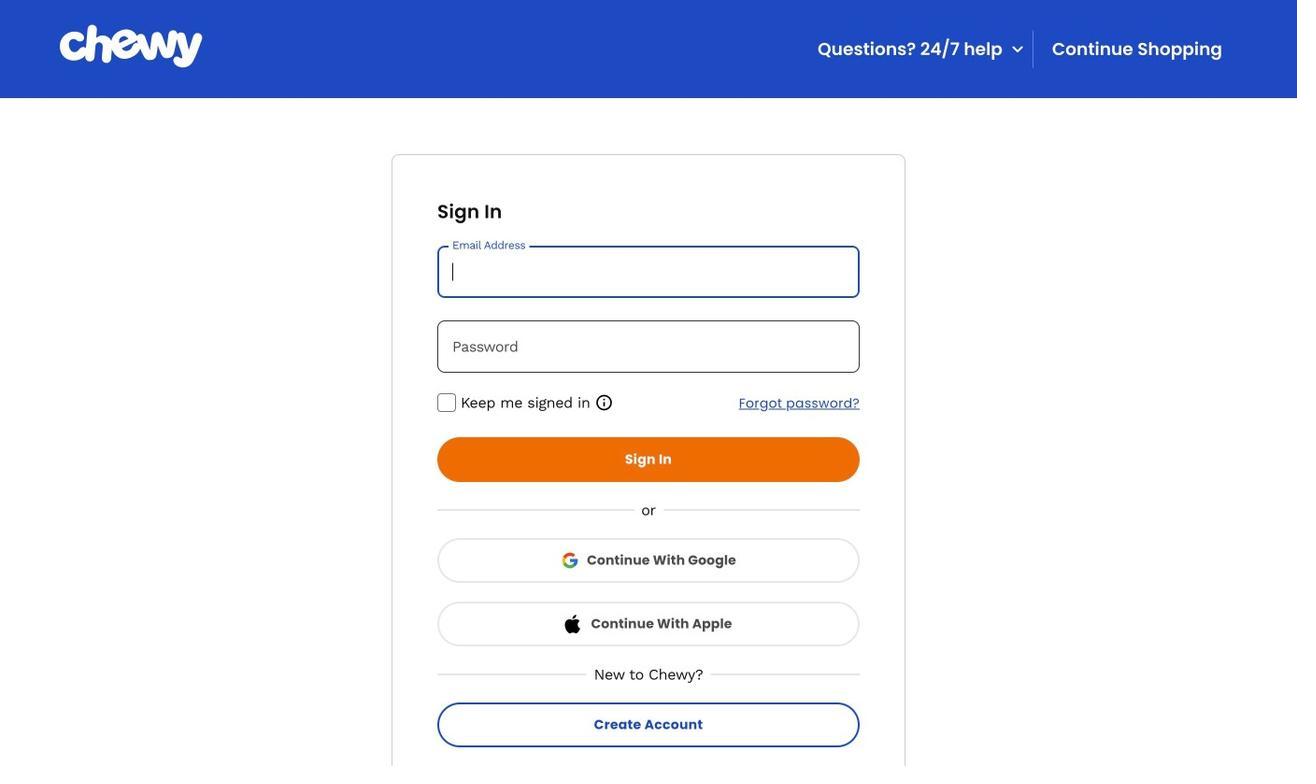 Task type: vqa. For each thing, say whether or not it's contained in the screenshot.
password field
yes



Task type: locate. For each thing, give the bounding box(es) containing it.
None email field
[[437, 246, 860, 298]]

more info image
[[595, 394, 614, 412]]

None password field
[[437, 321, 860, 373]]

chewy logo image
[[60, 25, 202, 68]]



